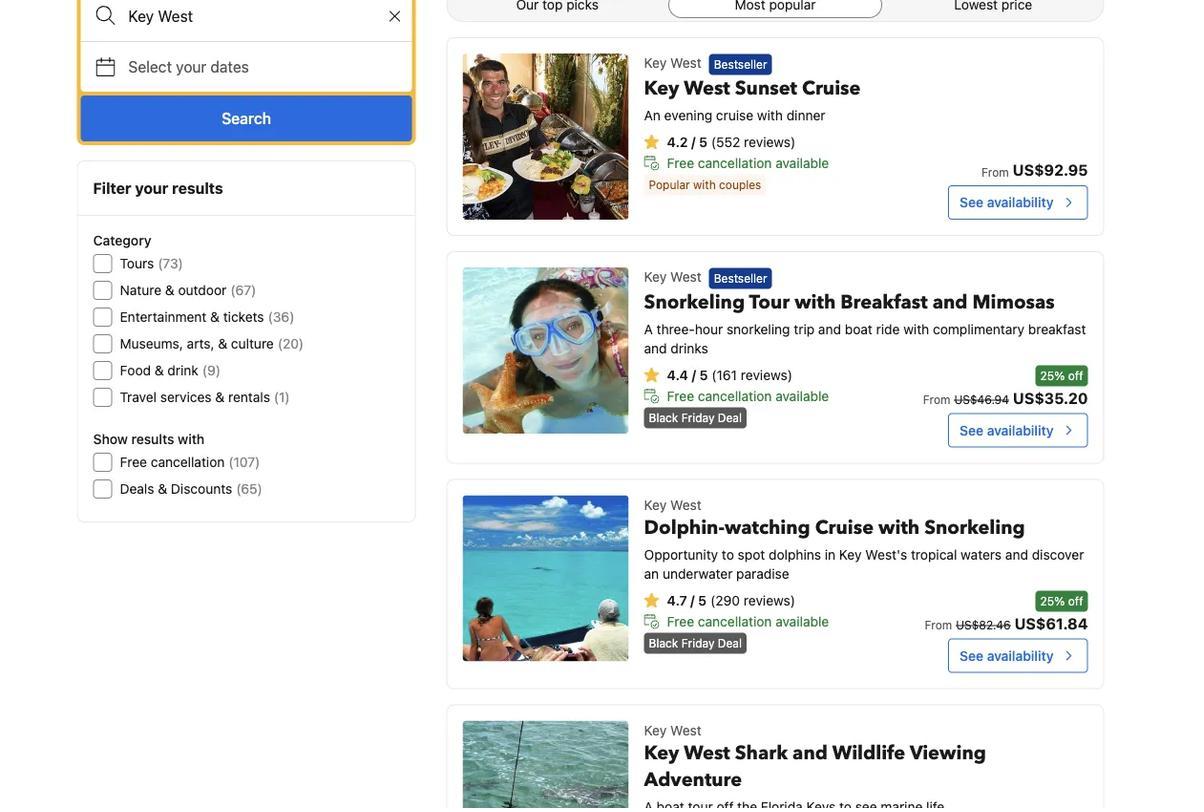 Task type: vqa. For each thing, say whether or not it's contained in the screenshot.
Dec to the left
no



Task type: locate. For each thing, give the bounding box(es) containing it.
deal
[[718, 411, 742, 425], [718, 637, 742, 650]]

1 25% off from the top
[[1041, 369, 1084, 382]]

2 key west from the top
[[645, 269, 702, 285]]

0 vertical spatial cruise
[[803, 75, 861, 101]]

1 vertical spatial cruise
[[816, 514, 874, 541]]

1 vertical spatial snorkeling
[[925, 514, 1026, 541]]

1 key west from the top
[[645, 55, 702, 71]]

snorkeling tour with breakfast and mimosas a three-hour snorkeling trip and boat ride with complimentary breakfast and drinks
[[645, 289, 1087, 356]]

5 for with
[[700, 367, 708, 382]]

cruise up in on the right bottom of page
[[816, 514, 874, 541]]

2 see availability from the top
[[960, 422, 1054, 438]]

availability for snorkeling tour with breakfast and mimosas
[[988, 422, 1054, 438]]

reviews) right the (161
[[741, 367, 793, 382]]

1 vertical spatial deal
[[718, 637, 742, 650]]

from left us$46.94
[[924, 393, 951, 406]]

/ right 4.2
[[692, 134, 696, 149]]

cruise
[[716, 107, 754, 123]]

key west key west shark and wildlife viewing adventure
[[645, 722, 987, 793]]

1 black from the top
[[649, 411, 679, 425]]

2 vertical spatial /
[[691, 592, 695, 608]]

0 vertical spatial black
[[649, 411, 679, 425]]

(9)
[[202, 363, 221, 378]]

cancellation down 4.2 / 5 (552 reviews)
[[698, 155, 772, 170]]

2 vertical spatial 5
[[699, 592, 707, 608]]

& right the deals
[[158, 481, 167, 497]]

2 vertical spatial available
[[776, 613, 830, 629]]

with
[[758, 107, 783, 123], [694, 178, 716, 191], [795, 289, 836, 315], [904, 321, 930, 337], [178, 431, 205, 447], [879, 514, 920, 541]]

availability down from us$92.95
[[988, 194, 1054, 210]]

0 vertical spatial free cancellation available
[[667, 155, 830, 170]]

available down trip
[[776, 388, 830, 403]]

3 see from the top
[[960, 648, 984, 663]]

2 25% off from the top
[[1041, 595, 1084, 608]]

1 vertical spatial reviews)
[[741, 367, 793, 382]]

free cancellation available for sunset
[[667, 155, 830, 170]]

to
[[722, 546, 735, 562]]

evening
[[665, 107, 713, 123]]

reviews) for with
[[741, 367, 793, 382]]

2 deal from the top
[[718, 637, 742, 650]]

reviews)
[[744, 134, 796, 149], [741, 367, 793, 382], [744, 592, 796, 608]]

with right popular
[[694, 178, 716, 191]]

1 vertical spatial 5
[[700, 367, 708, 382]]

friday down 4.4
[[682, 411, 715, 425]]

opportunity
[[645, 546, 719, 562]]

1 vertical spatial key west
[[645, 269, 702, 285]]

spot
[[738, 546, 766, 562]]

1 vertical spatial your
[[135, 179, 168, 197]]

with inside "key west dolphin-watching cruise with snorkeling opportunity to spot dolphins in key west's tropical waters and discover an underwater paradise"
[[879, 514, 920, 541]]

free for snorkeling tour with breakfast and mimosas
[[667, 388, 695, 403]]

1 vertical spatial free cancellation available
[[667, 388, 830, 403]]

2 availability from the top
[[988, 422, 1054, 438]]

reviews) for sunset
[[744, 134, 796, 149]]

snorkeling up the waters
[[925, 514, 1026, 541]]

see down us$46.94
[[960, 422, 984, 438]]

cruise up dinner at the right of page
[[803, 75, 861, 101]]

3 availability from the top
[[988, 648, 1054, 663]]

1 vertical spatial friday
[[682, 637, 715, 650]]

with up 'free cancellation (107)' on the bottom left of the page
[[178, 431, 205, 447]]

0 vertical spatial bestseller
[[714, 58, 768, 71]]

0 vertical spatial results
[[172, 179, 223, 197]]

see for snorkeling tour with breakfast and mimosas
[[960, 422, 984, 438]]

availability down from us$82.46 us$61.84
[[988, 648, 1054, 663]]

trip
[[794, 321, 815, 337]]

see availability down from us$46.94 us$35.20
[[960, 422, 1054, 438]]

2 black friday deal from the top
[[649, 637, 742, 650]]

available down paradise
[[776, 613, 830, 629]]

arts,
[[187, 336, 215, 352]]

with right ride
[[904, 321, 930, 337]]

friday down 4.7
[[682, 637, 715, 650]]

bestseller
[[714, 58, 768, 71], [714, 272, 768, 285]]

free down 4.7
[[667, 613, 695, 629]]

1 vertical spatial available
[[776, 388, 830, 403]]

2 black from the top
[[649, 637, 679, 650]]

5
[[699, 134, 708, 149], [700, 367, 708, 382], [699, 592, 707, 608]]

from inside from us$46.94 us$35.20
[[924, 393, 951, 406]]

three-
[[657, 321, 695, 337]]

from for with
[[925, 618, 953, 632]]

free
[[667, 155, 695, 170], [667, 388, 695, 403], [120, 454, 147, 470], [667, 613, 695, 629]]

/ for snorkeling tour with breakfast and mimosas
[[692, 367, 696, 382]]

food
[[120, 363, 151, 378]]

available down dinner at the right of page
[[776, 155, 830, 170]]

black
[[649, 411, 679, 425], [649, 637, 679, 650]]

1 vertical spatial black
[[649, 637, 679, 650]]

2 vertical spatial reviews)
[[744, 592, 796, 608]]

off for dolphin-watching cruise with snorkeling
[[1069, 595, 1084, 608]]

1 vertical spatial bestseller
[[714, 272, 768, 285]]

free cancellation available down 4.7 / 5 (290 reviews)
[[667, 613, 830, 629]]

1 vertical spatial from
[[924, 393, 951, 406]]

2 bestseller from the top
[[714, 272, 768, 285]]

5 left (290
[[699, 592, 707, 608]]

0 vertical spatial reviews)
[[744, 134, 796, 149]]

4.7
[[667, 592, 688, 608]]

/ for key west sunset cruise
[[692, 134, 696, 149]]

0 horizontal spatial your
[[135, 179, 168, 197]]

free cancellation available down 4.4 / 5 (161 reviews)
[[667, 388, 830, 403]]

discover
[[1033, 546, 1085, 562]]

snorkeling up hour
[[645, 289, 745, 315]]

(552
[[712, 134, 741, 149]]

1 horizontal spatial your
[[176, 58, 207, 76]]

and down a
[[645, 340, 667, 356]]

0 vertical spatial black friday deal
[[649, 411, 742, 425]]

3 see availability from the top
[[960, 648, 1054, 663]]

0 vertical spatial /
[[692, 134, 696, 149]]

&
[[165, 282, 175, 298], [210, 309, 220, 325], [218, 336, 228, 352], [155, 363, 164, 378], [215, 389, 225, 405], [158, 481, 167, 497]]

5 left the (161
[[700, 367, 708, 382]]

25% for snorkeling tour with breakfast and mimosas
[[1041, 369, 1066, 382]]

deal for with
[[718, 411, 742, 425]]

25% up us$61.84
[[1041, 595, 1066, 608]]

black friday deal down 4.7
[[649, 637, 742, 650]]

0 vertical spatial see
[[960, 194, 984, 210]]

snorkeling inside "key west dolphin-watching cruise with snorkeling opportunity to spot dolphins in key west's tropical waters and discover an underwater paradise"
[[925, 514, 1026, 541]]

wildlife
[[833, 740, 906, 766]]

off
[[1069, 369, 1084, 382], [1069, 595, 1084, 608]]

from us$46.94 us$35.20
[[924, 389, 1089, 407]]

friday
[[682, 411, 715, 425], [682, 637, 715, 650]]

see availability down from us$82.46 us$61.84
[[960, 648, 1054, 663]]

0 horizontal spatial snorkeling
[[645, 289, 745, 315]]

results
[[172, 179, 223, 197], [131, 431, 174, 447]]

0 vertical spatial key west
[[645, 55, 702, 71]]

black down 4.4
[[649, 411, 679, 425]]

2 available from the top
[[776, 388, 830, 403]]

/
[[692, 134, 696, 149], [692, 367, 696, 382], [691, 592, 695, 608]]

waters
[[961, 546, 1002, 562]]

1 horizontal spatial snorkeling
[[925, 514, 1026, 541]]

off up us$61.84
[[1069, 595, 1084, 608]]

2 vertical spatial see
[[960, 648, 984, 663]]

dolphin-
[[645, 514, 725, 541]]

see availability for dolphin-watching cruise with snorkeling
[[960, 648, 1054, 663]]

tickets
[[223, 309, 264, 325]]

see availability down from us$92.95
[[960, 194, 1054, 210]]

black friday deal down 4.4
[[649, 411, 742, 425]]

0 vertical spatial deal
[[718, 411, 742, 425]]

see for key west sunset cruise
[[960, 194, 984, 210]]

dolphin-watching cruise with snorkeling image
[[463, 495, 629, 661]]

25% for dolphin-watching cruise with snorkeling
[[1041, 595, 1066, 608]]

3 free cancellation available from the top
[[667, 613, 830, 629]]

friday for snorkeling tour with breakfast and mimosas
[[682, 411, 715, 425]]

off up us$35.20
[[1069, 369, 1084, 382]]

0 vertical spatial availability
[[988, 194, 1054, 210]]

0 vertical spatial 25% off
[[1041, 369, 1084, 382]]

0 vertical spatial 25%
[[1041, 369, 1066, 382]]

25% off
[[1041, 369, 1084, 382], [1041, 595, 1084, 608]]

and
[[933, 289, 968, 315], [819, 321, 842, 337], [645, 340, 667, 356], [1006, 546, 1029, 562], [793, 740, 828, 766]]

key
[[645, 55, 667, 71], [645, 75, 680, 101], [645, 269, 667, 285], [645, 497, 667, 512], [840, 546, 862, 562], [645, 722, 667, 738], [645, 740, 680, 766]]

1 vertical spatial see
[[960, 422, 984, 438]]

1 off from the top
[[1069, 369, 1084, 382]]

2 vertical spatial see availability
[[960, 648, 1054, 663]]

results right show
[[131, 431, 174, 447]]

deal down 4.4 / 5 (161 reviews)
[[718, 411, 742, 425]]

available for watching
[[776, 613, 830, 629]]

25% off up us$61.84
[[1041, 595, 1084, 608]]

key west for key
[[645, 55, 702, 71]]

0 vertical spatial 5
[[699, 134, 708, 149]]

2 vertical spatial availability
[[988, 648, 1054, 663]]

free cancellation (107)
[[120, 454, 260, 470]]

& left drink
[[155, 363, 164, 378]]

snorkeling inside snorkeling tour with breakfast and mimosas a three-hour snorkeling trip and boat ride with complimentary breakfast and drinks
[[645, 289, 745, 315]]

1 vertical spatial availability
[[988, 422, 1054, 438]]

4.4 / 5 (161 reviews)
[[667, 367, 793, 382]]

and right trip
[[819, 321, 842, 337]]

1 vertical spatial see availability
[[960, 422, 1054, 438]]

black friday deal for dolphin-watching cruise with snorkeling
[[649, 637, 742, 650]]

& for outdoor
[[165, 282, 175, 298]]

(161
[[712, 367, 738, 382]]

and inside "key west dolphin-watching cruise with snorkeling opportunity to spot dolphins in key west's tropical waters and discover an underwater paradise"
[[1006, 546, 1029, 562]]

/ for dolphin-watching cruise with snorkeling
[[691, 592, 695, 608]]

1 vertical spatial off
[[1069, 595, 1084, 608]]

1 free cancellation available from the top
[[667, 155, 830, 170]]

free down 4.2
[[667, 155, 695, 170]]

and inside key west key west shark and wildlife viewing adventure
[[793, 740, 828, 766]]

us$82.46
[[957, 618, 1011, 632]]

0 vertical spatial your
[[176, 58, 207, 76]]

2 friday from the top
[[682, 637, 715, 650]]

see down us$82.46
[[960, 648, 984, 663]]

1 see from the top
[[960, 194, 984, 210]]

1 deal from the top
[[718, 411, 742, 425]]

bestseller up tour
[[714, 272, 768, 285]]

hour
[[695, 321, 723, 337]]

2 vertical spatial free cancellation available
[[667, 613, 830, 629]]

and right the waters
[[1006, 546, 1029, 562]]

key west up three-
[[645, 269, 702, 285]]

filter
[[93, 179, 131, 197]]

2 off from the top
[[1069, 595, 1084, 608]]

with inside key west sunset cruise an evening cruise with dinner
[[758, 107, 783, 123]]

show
[[93, 431, 128, 447]]

from left us$82.46
[[925, 618, 953, 632]]

1 25% from the top
[[1041, 369, 1066, 382]]

0 vertical spatial friday
[[682, 411, 715, 425]]

underwater
[[663, 565, 733, 581]]

free cancellation available up couples
[[667, 155, 830, 170]]

& for drink
[[155, 363, 164, 378]]

1 availability from the top
[[988, 194, 1054, 210]]

free for dolphin-watching cruise with snorkeling
[[667, 613, 695, 629]]

see
[[960, 194, 984, 210], [960, 422, 984, 438], [960, 648, 984, 663]]

1 black friday deal from the top
[[649, 411, 742, 425]]

& up museums, arts, & culture (20)
[[210, 309, 220, 325]]

cruise inside "key west dolphin-watching cruise with snorkeling opportunity to spot dolphins in key west's tropical waters and discover an underwater paradise"
[[816, 514, 874, 541]]

0 vertical spatial snorkeling
[[645, 289, 745, 315]]

1 vertical spatial 25%
[[1041, 595, 1066, 608]]

3 available from the top
[[776, 613, 830, 629]]

cruise
[[803, 75, 861, 101], [816, 514, 874, 541]]

reviews) down paradise
[[744, 592, 796, 608]]

breakfast
[[1029, 321, 1087, 337]]

from
[[982, 165, 1010, 179], [924, 393, 951, 406], [925, 618, 953, 632]]

& down (73)
[[165, 282, 175, 298]]

bestseller up "sunset" on the top
[[714, 58, 768, 71]]

us$61.84
[[1015, 614, 1089, 632]]

key west up the evening
[[645, 55, 702, 71]]

deals & discounts (65)
[[120, 481, 263, 497]]

key west sunset cruise image
[[463, 54, 629, 220]]

reviews) right (552
[[744, 134, 796, 149]]

key west
[[645, 55, 702, 71], [645, 269, 702, 285]]

2 free cancellation available from the top
[[667, 388, 830, 403]]

from inside from us$82.46 us$61.84
[[925, 618, 953, 632]]

us$35.20
[[1014, 389, 1089, 407]]

with down "sunset" on the top
[[758, 107, 783, 123]]

results up (73)
[[172, 179, 223, 197]]

4.2
[[667, 134, 688, 149]]

black down 4.7
[[649, 637, 679, 650]]

free cancellation available for dolphin-
[[667, 613, 830, 629]]

ride
[[877, 321, 900, 337]]

2 vertical spatial from
[[925, 618, 953, 632]]

0 vertical spatial off
[[1069, 369, 1084, 382]]

free down 4.4
[[667, 388, 695, 403]]

see down from us$92.95
[[960, 194, 984, 210]]

drink
[[168, 363, 199, 378]]

1 available from the top
[[776, 155, 830, 170]]

your right filter
[[135, 179, 168, 197]]

1 vertical spatial black friday deal
[[649, 637, 742, 650]]

0 vertical spatial see availability
[[960, 194, 1054, 210]]

snorkeling
[[645, 289, 745, 315], [925, 514, 1026, 541]]

/ right 4.4
[[692, 367, 696, 382]]

/ right 4.7
[[691, 592, 695, 608]]

25% off up us$35.20
[[1041, 369, 1084, 382]]

from left us$92.95
[[982, 165, 1010, 179]]

2 see from the top
[[960, 422, 984, 438]]

25% up us$35.20
[[1041, 369, 1066, 382]]

free cancellation available for with
[[667, 388, 830, 403]]

deal down 4.7 / 5 (290 reviews)
[[718, 637, 742, 650]]

friday for dolphin-watching cruise with snorkeling
[[682, 637, 715, 650]]

(67)
[[231, 282, 256, 298]]

availability down from us$46.94 us$35.20
[[988, 422, 1054, 438]]

with up west's
[[879, 514, 920, 541]]

(1)
[[274, 389, 290, 405]]

see availability
[[960, 194, 1054, 210], [960, 422, 1054, 438], [960, 648, 1054, 663]]

1 bestseller from the top
[[714, 58, 768, 71]]

from for mimosas
[[924, 393, 951, 406]]

1 vertical spatial /
[[692, 367, 696, 382]]

drinks
[[671, 340, 709, 356]]

0 vertical spatial available
[[776, 155, 830, 170]]

free for key west sunset cruise
[[667, 155, 695, 170]]

your
[[176, 58, 207, 76], [135, 179, 168, 197]]

and right shark
[[793, 740, 828, 766]]

1 see availability from the top
[[960, 194, 1054, 210]]

your left dates
[[176, 58, 207, 76]]

1 friday from the top
[[682, 411, 715, 425]]

1 vertical spatial 25% off
[[1041, 595, 1084, 608]]

5 left (552
[[699, 134, 708, 149]]

0 vertical spatial from
[[982, 165, 1010, 179]]

cancellation down 4.7 / 5 (290 reviews)
[[698, 613, 772, 629]]

availability for key west sunset cruise
[[988, 194, 1054, 210]]

2 25% from the top
[[1041, 595, 1066, 608]]

key west dolphin-watching cruise with snorkeling opportunity to spot dolphins in key west's tropical waters and discover an underwater paradise
[[645, 497, 1085, 581]]

from inside from us$92.95
[[982, 165, 1010, 179]]

museums,
[[120, 336, 183, 352]]

cancellation down 4.4 / 5 (161 reviews)
[[698, 388, 772, 403]]

& for discounts
[[158, 481, 167, 497]]

services
[[160, 389, 212, 405]]

bestseller for tour
[[714, 272, 768, 285]]



Task type: describe. For each thing, give the bounding box(es) containing it.
snorkeling tour with breakfast and mimosas image
[[463, 268, 629, 434]]

search
[[222, 109, 271, 128]]

cancellation for sunset
[[698, 155, 772, 170]]

25% off for dolphin-watching cruise with snorkeling
[[1041, 595, 1084, 608]]

filter your results
[[93, 179, 223, 197]]

paradise
[[737, 565, 790, 581]]

search button
[[81, 96, 412, 141]]

deal for dolphin-
[[718, 637, 742, 650]]

from us$82.46 us$61.84
[[925, 614, 1089, 632]]

tours
[[120, 256, 154, 271]]

key west sunset cruise an evening cruise with dinner
[[645, 75, 861, 123]]

5 for sunset
[[699, 134, 708, 149]]

bestseller for west
[[714, 58, 768, 71]]

5 for dolphin-
[[699, 592, 707, 608]]

4.7 / 5 (290 reviews)
[[667, 592, 796, 608]]

tropical
[[911, 546, 958, 562]]

snorkeling
[[727, 321, 791, 337]]

boat
[[845, 321, 873, 337]]

breakfast
[[841, 289, 928, 315]]

(290
[[711, 592, 740, 608]]

dates
[[211, 58, 249, 76]]

Where are you going? search field
[[81, 0, 412, 41]]

dinner
[[787, 107, 826, 123]]

tours (73)
[[120, 256, 183, 271]]

dolphins
[[769, 546, 822, 562]]

cruise inside key west sunset cruise an evening cruise with dinner
[[803, 75, 861, 101]]

rentals
[[228, 389, 270, 405]]

black for dolphin-watching cruise with snorkeling
[[649, 637, 679, 650]]

with up trip
[[795, 289, 836, 315]]

outdoor
[[178, 282, 227, 298]]

cancellation for dolphin-
[[698, 613, 772, 629]]

(65)
[[236, 481, 263, 497]]

free up the deals
[[120, 454, 147, 470]]

shark
[[735, 740, 788, 766]]

complimentary
[[933, 321, 1025, 337]]

(20)
[[278, 336, 304, 352]]

see availability for key west sunset cruise
[[960, 194, 1054, 210]]

& right arts,
[[218, 336, 228, 352]]

travel
[[120, 389, 157, 405]]

museums, arts, & culture (20)
[[120, 336, 304, 352]]

food & drink (9)
[[120, 363, 221, 378]]

west's
[[866, 546, 908, 562]]

25% off for snorkeling tour with breakfast and mimosas
[[1041, 369, 1084, 382]]

a
[[645, 321, 653, 337]]

deals
[[120, 481, 154, 497]]

available for cruise
[[776, 155, 830, 170]]

tour
[[750, 289, 790, 315]]

(36)
[[268, 309, 295, 325]]

cancellation for with
[[698, 388, 772, 403]]

nature
[[120, 282, 162, 298]]

off for snorkeling tour with breakfast and mimosas
[[1069, 369, 1084, 382]]

discounts
[[171, 481, 232, 497]]

an
[[645, 565, 659, 581]]

popular with couples
[[649, 178, 762, 191]]

see for dolphin-watching cruise with snorkeling
[[960, 648, 984, 663]]

black for snorkeling tour with breakfast and mimosas
[[649, 411, 679, 425]]

black friday deal for snorkeling tour with breakfast and mimosas
[[649, 411, 742, 425]]

show results with
[[93, 431, 205, 447]]

select your dates
[[129, 58, 249, 76]]

popular
[[649, 178, 690, 191]]

reviews) for dolphin-
[[744, 592, 796, 608]]

entertainment
[[120, 309, 207, 325]]

see availability for snorkeling tour with breakfast and mimosas
[[960, 422, 1054, 438]]

entertainment & tickets (36)
[[120, 309, 295, 325]]

culture
[[231, 336, 274, 352]]

in
[[825, 546, 836, 562]]

travel services & rentals (1)
[[120, 389, 290, 405]]

& for tickets
[[210, 309, 220, 325]]

4.4
[[667, 367, 689, 382]]

your for select
[[176, 58, 207, 76]]

adventure
[[645, 767, 742, 793]]

viewing
[[910, 740, 987, 766]]

your for filter
[[135, 179, 168, 197]]

4.2 / 5 (552 reviews)
[[667, 134, 796, 149]]

key west shark and wildlife viewing adventure image
[[463, 721, 629, 808]]

select
[[129, 58, 172, 76]]

us$92.95
[[1013, 161, 1089, 179]]

west inside key west sunset cruise an evening cruise with dinner
[[684, 75, 731, 101]]

(73)
[[158, 256, 183, 271]]

available for breakfast
[[776, 388, 830, 403]]

(107)
[[229, 454, 260, 470]]

us$46.94
[[955, 393, 1010, 406]]

watching
[[725, 514, 811, 541]]

key inside key west sunset cruise an evening cruise with dinner
[[645, 75, 680, 101]]

nature & outdoor (67)
[[120, 282, 256, 298]]

from us$92.95
[[982, 161, 1089, 179]]

west inside "key west dolphin-watching cruise with snorkeling opportunity to spot dolphins in key west's tropical waters and discover an underwater paradise"
[[671, 497, 702, 512]]

and up complimentary
[[933, 289, 968, 315]]

an
[[645, 107, 661, 123]]

& down (9)
[[215, 389, 225, 405]]

sunset
[[735, 75, 798, 101]]

1 vertical spatial results
[[131, 431, 174, 447]]

mimosas
[[973, 289, 1056, 315]]

key west for snorkeling
[[645, 269, 702, 285]]

couples
[[720, 178, 762, 191]]

cancellation up "deals & discounts (65)"
[[151, 454, 225, 470]]

availability for dolphin-watching cruise with snorkeling
[[988, 648, 1054, 663]]



